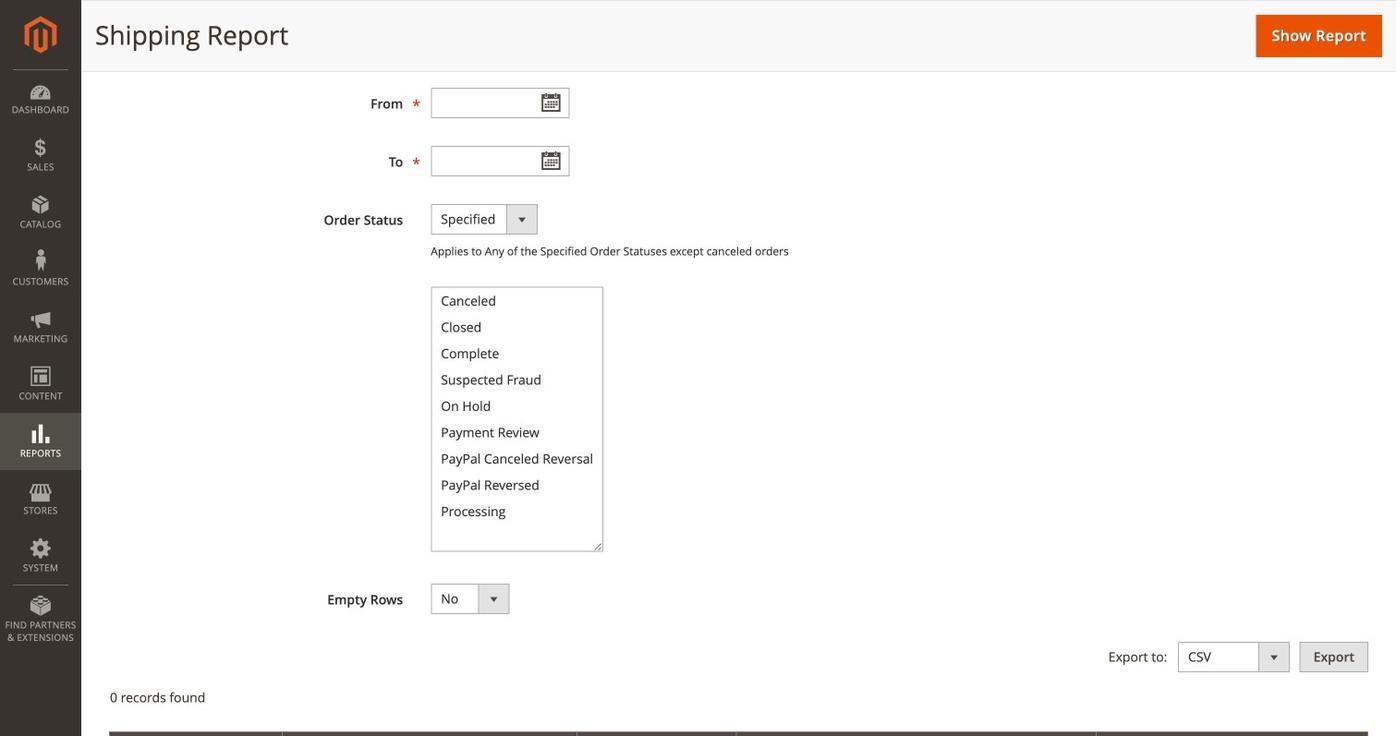 Task type: locate. For each thing, give the bounding box(es) containing it.
menu bar
[[0, 69, 81, 653]]

magento admin panel image
[[24, 16, 57, 54]]

None text field
[[431, 146, 569, 177]]

None text field
[[431, 88, 569, 118]]



